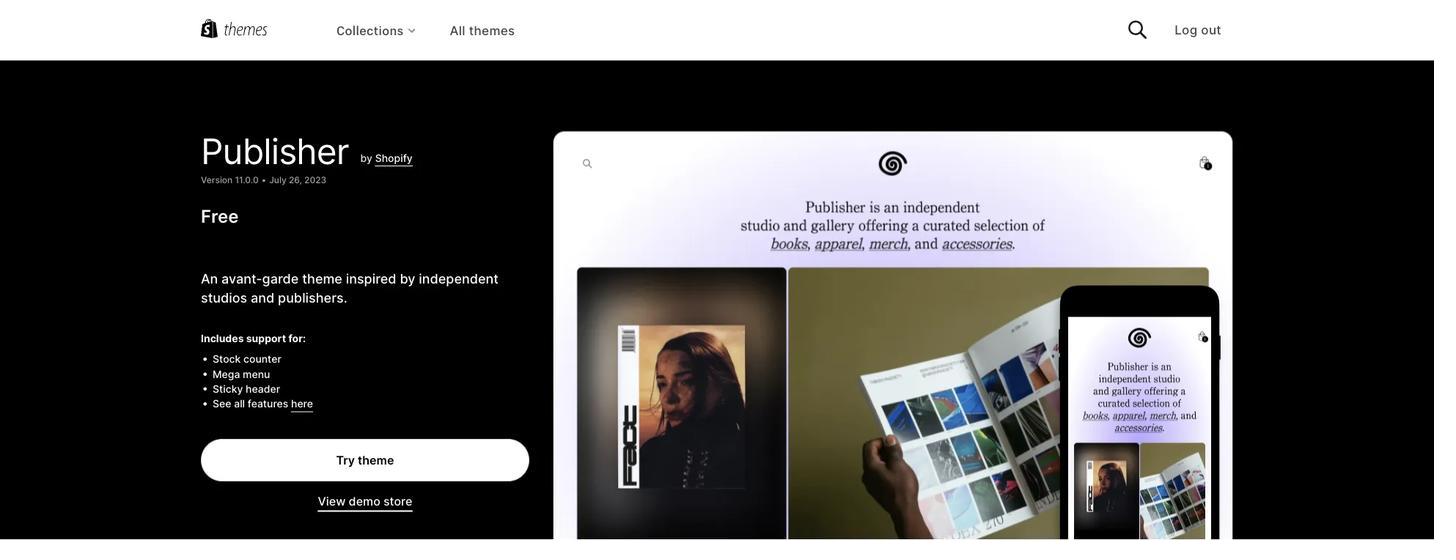 Task type: locate. For each thing, give the bounding box(es) containing it.
shopify link
[[375, 152, 413, 166]]

see
[[213, 398, 231, 410]]

mobile preview for publisher in the "default" style image
[[1069, 317, 1212, 541]]

theme right try
[[358, 453, 394, 468]]

publishers.
[[278, 290, 348, 306]]

by right inspired
[[400, 271, 416, 287]]

0 horizontal spatial theme
[[302, 271, 343, 287]]

all
[[450, 23, 466, 38]]

theme up publishers.
[[302, 271, 343, 287]]

0 vertical spatial by
[[361, 152, 373, 164]]

themes
[[469, 23, 515, 38]]

log out
[[1175, 22, 1222, 37]]

1 horizontal spatial by
[[400, 271, 416, 287]]

an avant-garde theme inspired by independent studios and publishers.
[[201, 271, 499, 306]]

shopify image
[[201, 19, 326, 42]]

by left shopify
[[361, 152, 373, 164]]

sticky
[[213, 383, 243, 395]]

menu
[[243, 368, 270, 381]]

0 vertical spatial theme
[[302, 271, 343, 287]]

by
[[361, 152, 373, 164], [400, 271, 416, 287]]

•
[[262, 175, 266, 186]]

1 vertical spatial by
[[400, 271, 416, 287]]

26,
[[289, 175, 302, 186]]

by inside "an avant-garde theme inspired by independent studios and publishers."
[[400, 271, 416, 287]]

theme
[[302, 271, 343, 287], [358, 453, 394, 468]]

by shopify
[[361, 152, 413, 164]]

studios
[[201, 290, 247, 306]]

july
[[269, 175, 287, 186]]

all
[[234, 398, 245, 410]]

log out link
[[1175, 22, 1222, 37]]

stock counter mega menu sticky header see all features here
[[213, 353, 313, 410]]

11.0.0
[[235, 175, 259, 186]]

and
[[251, 290, 275, 306]]

garde
[[262, 271, 299, 287]]

theme inside "an avant-garde theme inspired by independent studios and publishers."
[[302, 271, 343, 287]]

view demo store
[[318, 495, 413, 509]]

here
[[291, 398, 313, 410]]

all themes link
[[450, 1, 515, 60]]

out
[[1202, 22, 1222, 37]]

stock
[[213, 353, 241, 366]]

features
[[248, 398, 288, 410]]

collections button
[[337, 1, 416, 60]]

inspired
[[346, 271, 397, 287]]

free
[[201, 205, 239, 227]]

avant-
[[222, 271, 262, 287]]

here link
[[291, 398, 313, 413]]

1 horizontal spatial theme
[[358, 453, 394, 468]]

support
[[246, 332, 286, 345]]

mega
[[213, 368, 240, 381]]

shopify
[[375, 152, 413, 164]]

1 vertical spatial theme
[[358, 453, 394, 468]]



Task type: describe. For each thing, give the bounding box(es) containing it.
an
[[201, 271, 218, 287]]

all themes
[[450, 23, 515, 38]]

theme inside "link"
[[358, 453, 394, 468]]

header
[[246, 383, 280, 395]]

version
[[201, 175, 233, 186]]

store
[[384, 495, 413, 509]]

view demo store link
[[318, 494, 413, 512]]

includes
[[201, 332, 244, 345]]

demo
[[349, 495, 381, 509]]

version 11.0.0 • july 26, 2023
[[201, 175, 327, 186]]

search the theme store image
[[1129, 21, 1153, 44]]

try
[[336, 453, 355, 468]]

counter
[[244, 353, 282, 366]]

0 horizontal spatial by
[[361, 152, 373, 164]]

2023
[[305, 175, 327, 186]]

collections
[[337, 22, 404, 38]]

try theme link
[[201, 440, 530, 482]]

view
[[318, 495, 346, 509]]

for:
[[289, 332, 306, 345]]

publisher
[[201, 130, 349, 172]]

includes support for:
[[201, 332, 306, 345]]

try theme
[[336, 453, 394, 468]]

independent
[[419, 271, 499, 287]]

log
[[1175, 22, 1198, 37]]



Task type: vqa. For each thing, say whether or not it's contained in the screenshot.
EU TRANSLATIONS (EN, FR, IT, DE, ES) to the right
no



